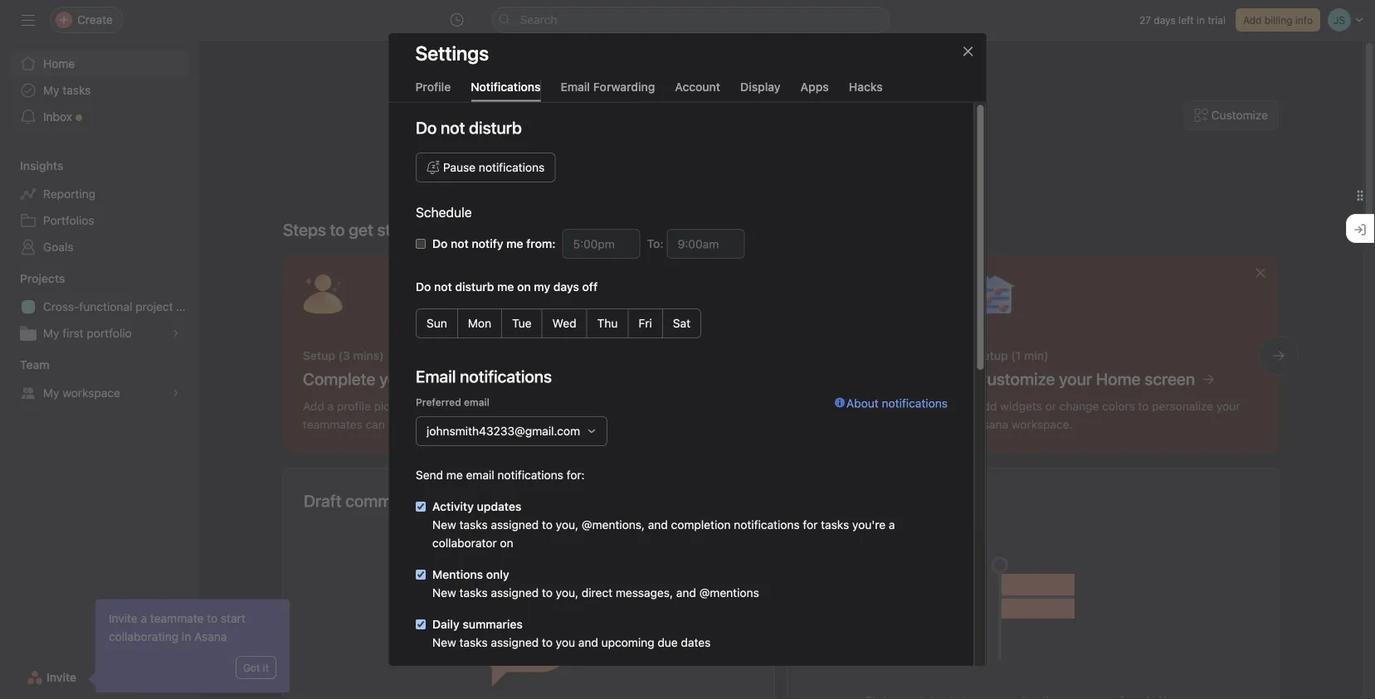 Task type: vqa. For each thing, say whether or not it's contained in the screenshot.
the bottom the you,
yes



Task type: describe. For each thing, give the bounding box(es) containing it.
schedule
[[416, 204, 472, 220]]

projects
[[20, 272, 65, 286]]

asana
[[194, 631, 227, 644]]

insights button
[[0, 158, 63, 174]]

tasks for mentions only new tasks assigned to you, direct messages, and @mentions
[[459, 586, 487, 600]]

you, for @mentions,
[[556, 518, 578, 532]]

not for notify
[[450, 237, 468, 250]]

do not disturb
[[416, 117, 522, 137]]

27
[[1140, 14, 1152, 26]]

insights
[[20, 159, 63, 173]]

upcoming
[[601, 636, 654, 650]]

cross-functional project plan link
[[10, 294, 199, 320]]

weekly reports
[[432, 668, 515, 681]]

my for my workspace
[[43, 386, 59, 400]]

hide sidebar image
[[22, 13, 35, 27]]

tue
[[512, 316, 531, 330]]

disturb
[[455, 280, 494, 293]]

my for my first portfolio
[[43, 327, 59, 340]]

scroll card carousel right image
[[1273, 350, 1286, 363]]

to for daily summaries
[[542, 636, 552, 650]]

days off
[[553, 280, 597, 293]]

global element
[[0, 41, 199, 140]]

steps
[[283, 220, 326, 240]]

trial
[[1208, 14, 1226, 26]]

notifications inside activity updates new tasks assigned to you, @mentions, and completion notifications for tasks you're a collaborator on
[[734, 518, 800, 532]]

fri
[[638, 316, 652, 330]]

add billing info
[[1244, 14, 1313, 26]]

portfolio
[[87, 327, 132, 340]]

mentions
[[432, 568, 483, 582]]

info
[[1296, 14, 1313, 26]]

plan
[[176, 300, 199, 314]]

assigned for summaries
[[491, 636, 539, 650]]

pause notifications button
[[416, 152, 555, 182]]

notify
[[472, 237, 503, 250]]

my workspace
[[43, 386, 120, 400]]

teams element
[[0, 350, 199, 410]]

to right steps
[[330, 220, 345, 240]]

0 horizontal spatial me
[[446, 468, 463, 482]]

tasks for daily summaries new tasks assigned to you and upcoming due dates
[[459, 636, 487, 650]]

tasks right for
[[821, 518, 849, 532]]

add
[[1244, 14, 1262, 26]]

johnsmith43233@gmail.com
[[426, 424, 580, 438]]

team button
[[0, 357, 50, 374]]

search list box
[[492, 7, 890, 33]]

summaries
[[462, 618, 523, 631]]

activity updates new tasks assigned to you, @mentions, and completion notifications for tasks you're a collaborator on
[[432, 500, 895, 550]]

search button
[[492, 7, 890, 33]]

do not notify me from:
[[432, 237, 555, 250]]

preferred
[[416, 396, 461, 408]]

email forwarding
[[561, 80, 655, 93]]

mon
[[468, 316, 491, 330]]

reports
[[475, 668, 515, 681]]

first
[[63, 327, 84, 340]]

to for mentions only
[[542, 586, 552, 600]]

messages,
[[616, 586, 673, 600]]

@mentions
[[699, 586, 759, 600]]

my
[[534, 280, 550, 293]]

close image
[[962, 45, 975, 58]]

dates
[[681, 636, 711, 650]]

you
[[556, 636, 575, 650]]

cross-
[[43, 300, 79, 314]]

invite for invite
[[47, 671, 77, 685]]

my for my tasks
[[43, 83, 59, 97]]

collaborator
[[432, 536, 497, 550]]

and inside mentions only new tasks assigned to you, direct messages, and @mentions
[[676, 586, 696, 600]]

customize
[[1212, 108, 1269, 122]]

my workspace link
[[10, 380, 189, 407]]

start
[[221, 612, 246, 626]]

projects element
[[0, 264, 199, 350]]

projects button
[[0, 271, 65, 287]]

preferred email
[[416, 396, 489, 408]]

for
[[803, 518, 818, 532]]

notifications inside "link"
[[882, 396, 948, 410]]

invite a teammate to start collaborating in asana got it
[[109, 612, 269, 674]]

hacks button
[[849, 80, 883, 102]]

about
[[846, 396, 879, 410]]

and inside daily summaries new tasks assigned to you and upcoming due dates
[[578, 636, 598, 650]]

not for disturb
[[434, 280, 452, 293]]

email forwarding button
[[561, 80, 655, 102]]

do for do not disturb me on my days off
[[416, 280, 431, 293]]

functional
[[79, 300, 132, 314]]

my tasks link
[[10, 77, 189, 104]]

inbox link
[[10, 104, 189, 130]]

assigned for updates
[[491, 518, 539, 532]]

tasks inside the global element
[[63, 83, 91, 97]]

due
[[657, 636, 678, 650]]

workspace
[[63, 386, 120, 400]]

pause notifications
[[443, 160, 544, 174]]

to inside invite a teammate to start collaborating in asana got it
[[207, 612, 218, 626]]

only
[[486, 568, 509, 582]]

sat
[[673, 316, 690, 330]]

0 vertical spatial email
[[464, 396, 489, 408]]

draft comments
[[304, 491, 425, 511]]

search
[[520, 13, 557, 27]]

do not disturb me on my days off
[[416, 280, 597, 293]]

updates
[[477, 500, 521, 513]]

notifications
[[471, 80, 541, 93]]

a inside activity updates new tasks assigned to you, @mentions, and completion notifications for tasks you're a collaborator on
[[889, 518, 895, 532]]

forwarding
[[593, 80, 655, 93]]

about notifications
[[846, 396, 948, 410]]



Task type: locate. For each thing, give the bounding box(es) containing it.
0 vertical spatial do
[[416, 117, 437, 137]]

1 horizontal spatial in
[[1197, 14, 1206, 26]]

assigned down summaries
[[491, 636, 539, 650]]

notifications right about
[[882, 396, 948, 410]]

0 vertical spatial in
[[1197, 14, 1206, 26]]

0 horizontal spatial in
[[182, 631, 191, 644]]

email notifications
[[416, 367, 552, 386]]

to up daily summaries new tasks assigned to you and upcoming due dates
[[542, 586, 552, 600]]

notifications left for
[[734, 518, 800, 532]]

a inside invite a teammate to start collaborating in asana got it
[[141, 612, 147, 626]]

2 you, from the top
[[556, 586, 578, 600]]

you, left direct
[[556, 586, 578, 600]]

portfolios
[[43, 214, 94, 227]]

and
[[648, 518, 668, 532], [676, 586, 696, 600], [578, 636, 598, 650]]

invite a teammate to start collaborating in asana tooltip
[[90, 600, 290, 693]]

1 vertical spatial invite
[[47, 671, 77, 685]]

you, inside activity updates new tasks assigned to you, @mentions, and completion notifications for tasks you're a collaborator on
[[556, 518, 578, 532]]

0 horizontal spatial and
[[578, 636, 598, 650]]

new inside daily summaries new tasks assigned to you and upcoming due dates
[[432, 636, 456, 650]]

1 vertical spatial do
[[432, 237, 447, 250]]

insights element
[[0, 151, 199, 264]]

daily
[[432, 618, 459, 631]]

0 vertical spatial and
[[648, 518, 668, 532]]

0 horizontal spatial invite
[[47, 671, 77, 685]]

new down activity
[[432, 518, 456, 532]]

assigned down updates
[[491, 518, 539, 532]]

to:
[[647, 237, 663, 250]]

account button
[[675, 80, 721, 102]]

new
[[432, 518, 456, 532], [432, 586, 456, 600], [432, 636, 456, 650]]

0 vertical spatial assigned
[[491, 518, 539, 532]]

my down team
[[43, 386, 59, 400]]

in down teammate
[[182, 631, 191, 644]]

new for new tasks assigned to you and upcoming due dates
[[432, 636, 456, 650]]

tasks inside mentions only new tasks assigned to you, direct messages, and @mentions
[[459, 586, 487, 600]]

1 horizontal spatial a
[[889, 518, 895, 532]]

a up collaborating
[[141, 612, 147, 626]]

left
[[1179, 14, 1194, 26]]

to up asana
[[207, 612, 218, 626]]

display button
[[741, 80, 781, 102]]

my inside teams element
[[43, 386, 59, 400]]

2 vertical spatial new
[[432, 636, 456, 650]]

1 vertical spatial my
[[43, 327, 59, 340]]

do up the sun
[[416, 280, 431, 293]]

it
[[263, 663, 269, 674]]

0 vertical spatial new
[[432, 518, 456, 532]]

thu
[[597, 316, 618, 330]]

tasks up collaborator
[[459, 518, 487, 532]]

not left disturb
[[434, 280, 452, 293]]

not disturb
[[440, 117, 522, 137]]

get started
[[349, 220, 431, 240]]

to for activity updates
[[542, 518, 552, 532]]

notifications inside dropdown button
[[479, 160, 544, 174]]

1 new from the top
[[432, 518, 456, 532]]

in right left
[[1197, 14, 1206, 26]]

cross-functional project plan
[[43, 300, 199, 314]]

team
[[20, 358, 50, 372]]

to left you
[[542, 636, 552, 650]]

completion
[[671, 518, 731, 532]]

on left the my
[[517, 280, 531, 293]]

tasks
[[63, 83, 91, 97], [459, 518, 487, 532], [821, 518, 849, 532], [459, 586, 487, 600], [459, 636, 487, 650]]

got
[[243, 663, 260, 674]]

2 vertical spatial and
[[578, 636, 598, 650]]

activity
[[432, 500, 474, 513]]

2 vertical spatial do
[[416, 280, 431, 293]]

27 days left in trial
[[1140, 14, 1226, 26]]

you, inside mentions only new tasks assigned to you, direct messages, and @mentions
[[556, 586, 578, 600]]

you,
[[556, 518, 578, 532], [556, 586, 578, 600]]

Do not notify me from: checkbox
[[416, 239, 425, 249]]

do down "profile" button
[[416, 117, 437, 137]]

new for new tasks assigned to you, @mentions, and completion notifications for tasks you're a collaborator on
[[432, 518, 456, 532]]

goals link
[[10, 234, 189, 261]]

notifications button
[[471, 80, 541, 102]]

and right the messages,
[[676, 586, 696, 600]]

3 my from the top
[[43, 386, 59, 400]]

inbox
[[43, 110, 72, 124]]

tasks for activity updates new tasks assigned to you, @mentions, and completion notifications for tasks you're a collaborator on
[[459, 518, 487, 532]]

do for do not notify me from:
[[432, 237, 447, 250]]

settings
[[416, 42, 489, 65]]

2 assigned from the top
[[491, 586, 539, 600]]

me right the send
[[446, 468, 463, 482]]

assigned for only
[[491, 586, 539, 600]]

None checkbox
[[416, 502, 425, 512]]

tasks down home
[[63, 83, 91, 97]]

1 horizontal spatial invite
[[109, 612, 138, 626]]

display
[[741, 80, 781, 93]]

you, left @mentions, at the left bottom of the page
[[556, 518, 578, 532]]

2 horizontal spatial and
[[676, 586, 696, 600]]

1 vertical spatial email
[[466, 468, 494, 482]]

do
[[416, 117, 437, 137], [432, 237, 447, 250], [416, 280, 431, 293]]

and left completion
[[648, 518, 668, 532]]

2 new from the top
[[432, 586, 456, 600]]

assigned inside activity updates new tasks assigned to you, @mentions, and completion notifications for tasks you're a collaborator on
[[491, 518, 539, 532]]

0 vertical spatial you,
[[556, 518, 578, 532]]

you're
[[852, 518, 886, 532]]

None text field
[[562, 229, 640, 259]]

sun
[[426, 316, 447, 330]]

my up inbox
[[43, 83, 59, 97]]

0 vertical spatial on
[[517, 280, 531, 293]]

invite inside button
[[47, 671, 77, 685]]

None text field
[[667, 229, 745, 259]]

0 vertical spatial me
[[497, 280, 514, 293]]

None checkbox
[[416, 570, 425, 580], [416, 620, 425, 630], [416, 570, 425, 580], [416, 620, 425, 630]]

1 vertical spatial new
[[432, 586, 456, 600]]

0 vertical spatial not
[[450, 237, 468, 250]]

to inside daily summaries new tasks assigned to you and upcoming due dates
[[542, 636, 552, 650]]

assigned inside mentions only new tasks assigned to you, direct messages, and @mentions
[[491, 586, 539, 600]]

send
[[416, 468, 443, 482]]

my first portfolio link
[[10, 320, 189, 347]]

got it button
[[236, 657, 276, 680]]

3 new from the top
[[432, 636, 456, 650]]

me
[[497, 280, 514, 293], [446, 468, 463, 482]]

apps
[[801, 80, 829, 93]]

assigned inside daily summaries new tasks assigned to you and upcoming due dates
[[491, 636, 539, 650]]

mentions only new tasks assigned to you, direct messages, and @mentions
[[432, 568, 759, 600]]

1 you, from the top
[[556, 518, 578, 532]]

new inside activity updates new tasks assigned to you, @mentions, and completion notifications for tasks you're a collaborator on
[[432, 518, 456, 532]]

0 vertical spatial a
[[889, 518, 895, 532]]

1 horizontal spatial me
[[497, 280, 514, 293]]

assigned down only
[[491, 586, 539, 600]]

not left notify
[[450, 237, 468, 250]]

and inside activity updates new tasks assigned to you, @mentions, and completion notifications for tasks you're a collaborator on
[[648, 518, 668, 532]]

me right disturb
[[497, 280, 514, 293]]

1 my from the top
[[43, 83, 59, 97]]

email up updates
[[466, 468, 494, 482]]

invite
[[109, 612, 138, 626], [47, 671, 77, 685]]

direct
[[581, 586, 612, 600]]

new down mentions
[[432, 586, 456, 600]]

2 vertical spatial assigned
[[491, 636, 539, 650]]

home link
[[10, 51, 189, 77]]

email
[[561, 80, 590, 93]]

a right you're
[[889, 518, 895, 532]]

account
[[675, 80, 721, 93]]

new for new tasks assigned to you, direct messages, and @mentions
[[432, 586, 456, 600]]

1 assigned from the top
[[491, 518, 539, 532]]

my inside 'link'
[[43, 327, 59, 340]]

daily summaries new tasks assigned to you and upcoming due dates
[[432, 618, 711, 650]]

customize button
[[1184, 100, 1279, 130]]

1 horizontal spatial and
[[648, 518, 668, 532]]

add billing info button
[[1236, 8, 1321, 32]]

1 vertical spatial and
[[676, 586, 696, 600]]

about notifications link
[[835, 395, 948, 466]]

1 vertical spatial a
[[141, 612, 147, 626]]

1 vertical spatial assigned
[[491, 586, 539, 600]]

project
[[136, 300, 173, 314]]

1 vertical spatial you,
[[556, 586, 578, 600]]

0 vertical spatial my
[[43, 83, 59, 97]]

do right do not notify me from: checkbox on the left top
[[432, 237, 447, 250]]

1 horizontal spatial on
[[517, 280, 531, 293]]

you, for direct
[[556, 586, 578, 600]]

a
[[889, 518, 895, 532], [141, 612, 147, 626]]

home
[[43, 57, 75, 71]]

to inside activity updates new tasks assigned to you, @mentions, and completion notifications for tasks you're a collaborator on
[[542, 518, 552, 532]]

to inside mentions only new tasks assigned to you, direct messages, and @mentions
[[542, 586, 552, 600]]

goals
[[43, 240, 74, 254]]

to left @mentions, at the left bottom of the page
[[542, 518, 552, 532]]

new inside mentions only new tasks assigned to you, direct messages, and @mentions
[[432, 586, 456, 600]]

email down email notifications
[[464, 396, 489, 408]]

notifications up updates
[[497, 468, 563, 482]]

my tasks
[[43, 83, 91, 97]]

0 horizontal spatial on
[[500, 536, 513, 550]]

tasks inside daily summaries new tasks assigned to you and upcoming due dates
[[459, 636, 487, 650]]

on
[[517, 280, 531, 293], [500, 536, 513, 550]]

1 vertical spatial not
[[434, 280, 452, 293]]

0 horizontal spatial a
[[141, 612, 147, 626]]

not
[[450, 237, 468, 250], [434, 280, 452, 293]]

and right you
[[578, 636, 598, 650]]

3 assigned from the top
[[491, 636, 539, 650]]

invite button
[[16, 663, 87, 693]]

tasks down summaries
[[459, 636, 487, 650]]

on up only
[[500, 536, 513, 550]]

new down daily
[[432, 636, 456, 650]]

invite inside invite a teammate to start collaborating in asana got it
[[109, 612, 138, 626]]

my left first
[[43, 327, 59, 340]]

on inside activity updates new tasks assigned to you, @mentions, and completion notifications for tasks you're a collaborator on
[[500, 536, 513, 550]]

1 vertical spatial on
[[500, 536, 513, 550]]

invite for invite a teammate to start collaborating in asana got it
[[109, 612, 138, 626]]

0 vertical spatial invite
[[109, 612, 138, 626]]

do for do not disturb
[[416, 117, 437, 137]]

@mentions,
[[581, 518, 645, 532]]

1 vertical spatial me
[[446, 468, 463, 482]]

profile
[[416, 80, 451, 93]]

me from:
[[506, 237, 555, 250]]

send me email notifications for:
[[416, 468, 585, 482]]

tasks down mentions
[[459, 586, 487, 600]]

johnsmith43233@gmail.com button
[[416, 416, 607, 446]]

2 vertical spatial my
[[43, 386, 59, 400]]

pause
[[443, 160, 475, 174]]

my inside the global element
[[43, 83, 59, 97]]

1 vertical spatial in
[[182, 631, 191, 644]]

assigned
[[491, 518, 539, 532], [491, 586, 539, 600], [491, 636, 539, 650]]

notifications down not disturb
[[479, 160, 544, 174]]

teammate
[[150, 612, 204, 626]]

billing
[[1265, 14, 1293, 26]]

in inside invite a teammate to start collaborating in asana got it
[[182, 631, 191, 644]]

reporting
[[43, 187, 96, 201]]

2 my from the top
[[43, 327, 59, 340]]



